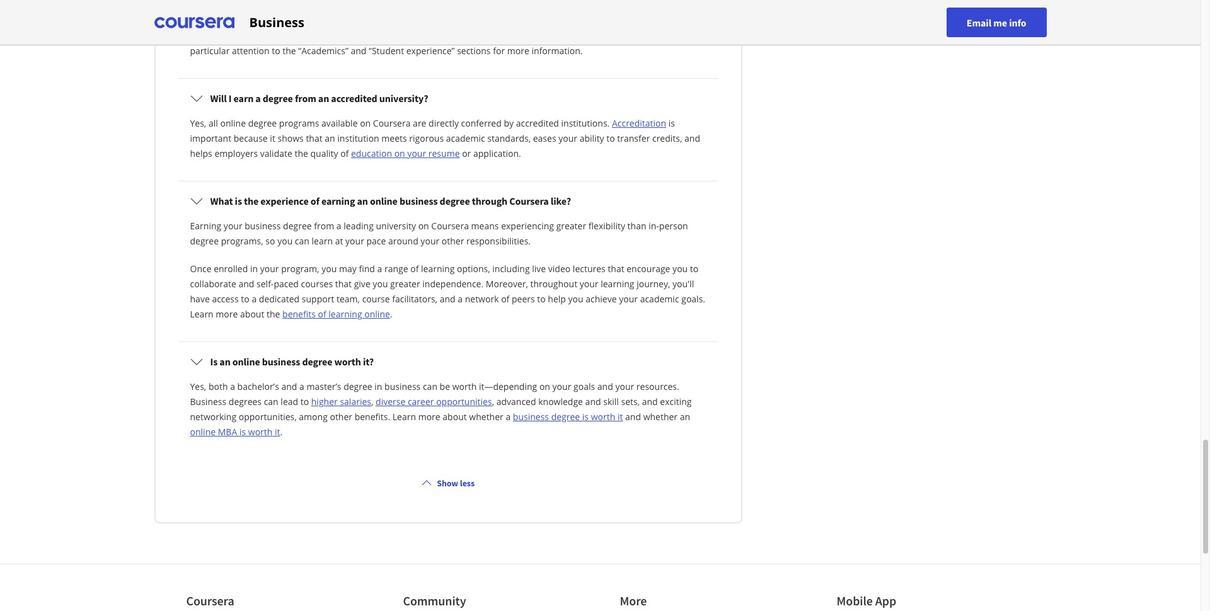 Task type: describe. For each thing, give the bounding box(es) containing it.
opportunities
[[436, 396, 492, 408]]

advanced
[[496, 396, 536, 408]]

of right range
[[410, 263, 419, 275]]

an inside business degree is worth it and whether an online mba is worth it .
[[680, 411, 690, 423]]

email me info
[[967, 16, 1026, 29]]

1 horizontal spatial for
[[493, 45, 505, 57]]

2 horizontal spatial that
[[608, 263, 624, 275]]

can inside earning your business degree from a leading university on coursera means experiencing greater flexibility than in-person degree programs, so you can learn at your pace around your other responsibilities.
[[295, 235, 309, 247]]

and up the skill
[[597, 381, 613, 393]]

to down best
[[272, 45, 280, 57]]

your up sets,
[[615, 381, 634, 393]]

of inside dropdown button
[[311, 195, 319, 207]]

list containing will i earn a degree from an accredited university?
[[176, 0, 721, 457]]

application.
[[473, 147, 521, 159]]

the inside what is the experience of earning an online business degree through coursera like? dropdown button
[[244, 195, 259, 207]]

master's
[[307, 381, 341, 393]]

support
[[302, 293, 334, 305]]

can up diverse career opportunities link
[[423, 381, 437, 393]]

independence.
[[422, 278, 484, 290]]

can up opportunities,
[[264, 396, 278, 408]]

other inside earning your business degree from a leading university on coursera means experiencing greater flexibility than in-person degree programs, so you can learn at your pace around your other responsibilities.
[[442, 235, 464, 247]]

a down the independence.
[[458, 293, 463, 305]]

all
[[209, 117, 218, 129]]

it down the skill
[[618, 411, 623, 423]]

you up you'll
[[673, 263, 688, 275]]

the right review
[[444, 30, 457, 42]]

comes
[[672, 14, 699, 26]]

learn inside once enrolled in your program, you may find a range of learning options, including live video lectures that encourage you to collaborate and self-paced courses that give you greater independence. moreover, throughout your learning journey, you'll have access to a dedicated support team, course facilitators, and a network of peers to help you achieve your academic goals. learn more about the
[[190, 308, 213, 320]]

important inside is important because it shows that an institution meets rigorous academic standards, eases your ability to transfer credits, and helps employers validate the quality of
[[190, 132, 231, 144]]

determining
[[201, 30, 251, 42]]

is right mba
[[239, 426, 246, 438]]

yes, for yes, both a bachelor's and a master's degree in business can be worth it—depending on your goals and your resources. business degrees can lead to
[[190, 381, 206, 393]]

on inside beyond your larger goals, consider what you'll learn and how you'll learn it, as those factors can be important when it comes to determining the best program for you. take time to review the various business degree options on coursera, paying particular attention to the "academics" and "student experience" sections for more information.
[[595, 30, 605, 42]]

to inside is important because it shows that an institution meets rigorous academic standards, eases your ability to transfer credits, and helps employers validate the quality of
[[606, 132, 615, 144]]

both
[[209, 381, 228, 393]]

can inside beyond your larger goals, consider what you'll learn and how you'll learn it, as those factors can be important when it comes to determining the best program for you. take time to review the various business degree options on coursera, paying particular attention to the "academics" and "student experience" sections for more information.
[[566, 14, 581, 26]]

you inside earning your business degree from a leading university on coursera means experiencing greater flexibility than in-person degree programs, so you can learn at your pace around your other responsibilities.
[[277, 235, 293, 247]]

on down meets
[[394, 147, 405, 159]]

degree up master's
[[302, 355, 332, 368]]

coursera,
[[608, 30, 648, 42]]

email me info button
[[946, 8, 1047, 37]]

person
[[659, 220, 688, 232]]

yes, both a bachelor's and a master's degree in business can be worth it—depending on your goals and your resources. business degrees can lead to
[[190, 381, 679, 408]]

degree inside dropdown button
[[440, 195, 470, 207]]

"student
[[369, 45, 404, 57]]

coursera image
[[154, 12, 234, 32]]

institution
[[337, 132, 379, 144]]

yes, all online degree programs available on coursera are directly conferred by accredited institutions. accreditation
[[190, 117, 666, 129]]

other inside , advanced knowledge and skill sets, and exciting networking opportunities, among other benefits. learn more about whether a
[[330, 411, 352, 423]]

program
[[289, 30, 325, 42]]

when
[[639, 14, 662, 26]]

benefits.
[[355, 411, 390, 423]]

among
[[299, 411, 328, 423]]

1 you'll from the left
[[357, 14, 378, 26]]

more inside once enrolled in your program, you may find a range of learning options, including live video lectures that encourage you to collaborate and self-paced courses that give you greater independence. moreover, throughout your learning journey, you'll have access to a dedicated support team, course facilitators, and a network of peers to help you achieve your academic goals. learn more about the
[[216, 308, 238, 320]]

greater inside earning your business degree from a leading university on coursera means experiencing greater flexibility than in-person degree programs, so you can learn at your pace around your other responsibilities.
[[556, 220, 586, 232]]

collaborate
[[190, 278, 236, 290]]

higher salaries , diverse career opportunities
[[311, 396, 492, 408]]

a right find at the top left of the page
[[377, 263, 382, 275]]

learn inside , advanced knowledge and skill sets, and exciting networking opportunities, among other benefits. learn more about whether a
[[393, 411, 416, 423]]

and inside business degree is worth it and whether an online mba is worth it .
[[625, 411, 641, 423]]

of down support
[[318, 308, 326, 320]]

live
[[532, 263, 546, 275]]

education on your resume link
[[351, 147, 460, 159]]

best
[[269, 30, 287, 42]]

have
[[190, 293, 210, 305]]

what
[[210, 195, 233, 207]]

bachelor's
[[237, 381, 279, 393]]

mobile app
[[837, 593, 896, 609]]

business inside earning your business degree from a leading university on coursera means experiencing greater flexibility than in-person degree programs, so you can learn at your pace around your other responsibilities.
[[245, 220, 281, 232]]

credits,
[[652, 132, 682, 144]]

the down larger
[[253, 30, 267, 42]]

shows
[[278, 132, 304, 144]]

1 horizontal spatial accredited
[[516, 117, 559, 129]]

directly
[[429, 117, 459, 129]]

to up you'll
[[690, 263, 698, 275]]

important inside beyond your larger goals, consider what you'll learn and how you'll learn it, as those factors can be important when it comes to determining the best program for you. take time to review the various business degree options on coursera, paying particular attention to the "academics" and "student experience" sections for more information.
[[596, 14, 637, 26]]

course
[[362, 293, 390, 305]]

the down best
[[283, 45, 296, 57]]

range
[[384, 263, 408, 275]]

an for institution
[[325, 132, 335, 144]]

to right access at left top
[[241, 293, 249, 305]]

goals
[[574, 381, 595, 393]]

once enrolled in your program, you may find a range of learning options, including live video lectures that encourage you to collaborate and self-paced courses that give you greater independence. moreover, throughout your learning journey, you'll have access to a dedicated support team, course facilitators, and a network of peers to help you achieve your academic goals. learn more about the
[[190, 263, 705, 320]]

business inside dropdown button
[[262, 355, 300, 368]]

are
[[413, 117, 426, 129]]

earn
[[234, 92, 254, 105]]

goals.
[[681, 293, 705, 305]]

review
[[415, 30, 442, 42]]

or
[[462, 147, 471, 159]]

it inside is important because it shows that an institution meets rigorous academic standards, eases your ability to transfer credits, and helps employers validate the quality of
[[270, 132, 275, 144]]

sections
[[457, 45, 491, 57]]

online inside dropdown button
[[232, 355, 260, 368]]

a inside , advanced knowledge and skill sets, and exciting networking opportunities, among other benefits. learn more about whether a
[[506, 411, 511, 423]]

a down self-
[[252, 293, 257, 305]]

academic inside is important because it shows that an institution meets rigorous academic standards, eases your ability to transfer credits, and helps employers validate the quality of
[[446, 132, 485, 144]]

the inside once enrolled in your program, you may find a range of learning options, including live video lectures that encourage you to collaborate and self-paced courses that give you greater independence. moreover, throughout your learning journey, you'll have access to a dedicated support team, course facilitators, and a network of peers to help you achieve your academic goals. learn more about the
[[267, 308, 280, 320]]

information.
[[532, 45, 583, 57]]

that inside is important because it shows that an institution meets rigorous academic standards, eases your ability to transfer credits, and helps employers validate the quality of
[[306, 132, 322, 144]]

may
[[339, 263, 357, 275]]

you'll
[[672, 278, 694, 290]]

team,
[[337, 293, 360, 305]]

degree down the earning
[[190, 235, 219, 247]]

greater inside once enrolled in your program, you may find a range of learning options, including live video lectures that encourage you to collaborate and self-paced courses that give you greater independence. moreover, throughout your learning journey, you'll have access to a dedicated support team, course facilitators, and a network of peers to help you achieve your academic goals. learn more about the
[[390, 278, 420, 290]]

options,
[[457, 263, 490, 275]]

experience
[[261, 195, 309, 207]]

larger
[[245, 14, 269, 26]]

and up the "lead" at the left bottom
[[281, 381, 297, 393]]

skill
[[603, 396, 619, 408]]

what is the experience of earning an online business degree through coursera like?
[[210, 195, 571, 207]]

it?
[[363, 355, 374, 368]]

your up "knowledge" on the left bottom of the page
[[552, 381, 571, 393]]

at
[[335, 235, 343, 247]]

time
[[383, 30, 402, 42]]

as
[[499, 14, 508, 26]]

like?
[[551, 195, 571, 207]]

2 horizontal spatial learning
[[601, 278, 634, 290]]

network
[[465, 293, 499, 305]]

degree inside beyond your larger goals, consider what you'll learn and how you'll learn it, as those factors can be important when it comes to determining the best program for you. take time to review the various business degree options on coursera, paying particular attention to the "academics" and "student experience" sections for more information.
[[530, 30, 559, 42]]

0 vertical spatial business
[[249, 14, 304, 31]]

is
[[210, 355, 218, 368]]

show
[[437, 478, 458, 489]]

programs,
[[221, 235, 263, 247]]

facilitators,
[[392, 293, 437, 305]]

2 horizontal spatial learn
[[465, 14, 487, 26]]

about inside , advanced knowledge and skill sets, and exciting networking opportunities, among other benefits. learn more about whether a
[[443, 411, 467, 423]]

online inside dropdown button
[[370, 195, 398, 207]]

diverse
[[376, 396, 405, 408]]

conferred
[[461, 117, 502, 129]]

give
[[354, 278, 370, 290]]

attention
[[232, 45, 270, 57]]

your right the around
[[421, 235, 439, 247]]

an right the "is"
[[220, 355, 230, 368]]

and down you.
[[351, 45, 366, 57]]

university?
[[379, 92, 428, 105]]

education on your resume or application.
[[351, 147, 521, 159]]

is inside is important because it shows that an institution meets rigorous academic standards, eases your ability to transfer credits, and helps employers validate the quality of
[[669, 117, 675, 129]]

in inside once enrolled in your program, you may find a range of learning options, including live video lectures that encourage you to collaborate and self-paced courses that give you greater independence. moreover, throughout your learning journey, you'll have access to a dedicated support team, course facilitators, and a network of peers to help you achieve your academic goals. learn more about the
[[250, 263, 258, 275]]

degree up "programs"
[[263, 92, 293, 105]]

your up programs,
[[224, 220, 242, 232]]

mobile
[[837, 593, 873, 609]]

is inside dropdown button
[[235, 195, 242, 207]]

beyond
[[190, 14, 221, 26]]

less
[[460, 478, 475, 489]]

than
[[627, 220, 646, 232]]

peers
[[512, 293, 535, 305]]

it inside beyond your larger goals, consider what you'll learn and how you'll learn it, as those factors can be important when it comes to determining the best program for you. take time to review the various business degree options on coursera, paying particular attention to the "academics" and "student experience" sections for more information.
[[664, 14, 669, 26]]

your down leading
[[345, 235, 364, 247]]

1 , from the left
[[371, 396, 373, 408]]

, advanced knowledge and skill sets, and exciting networking opportunities, among other benefits. learn more about whether a
[[190, 396, 692, 423]]

it down opportunities,
[[275, 426, 280, 438]]

on up institution
[[360, 117, 371, 129]]

you right help
[[568, 293, 583, 305]]

employers
[[215, 147, 258, 159]]

of inside is important because it shows that an institution meets rigorous academic standards, eases your ability to transfer credits, and helps employers validate the quality of
[[340, 147, 349, 159]]



Task type: vqa. For each thing, say whether or not it's contained in the screenshot.
top other
yes



Task type: locate. For each thing, give the bounding box(es) containing it.
business up university
[[400, 195, 438, 207]]

learn up the time on the top of the page
[[381, 14, 402, 26]]

options
[[561, 30, 592, 42]]

and left how
[[404, 14, 420, 26]]

to right the "lead" at the left bottom
[[300, 396, 309, 408]]

yes, left "both"
[[190, 381, 206, 393]]

is up the credits,
[[669, 117, 675, 129]]

worth down the skill
[[591, 411, 615, 423]]

your right achieve
[[619, 293, 638, 305]]

other down higher salaries 'link'
[[330, 411, 352, 423]]

dedicated
[[259, 293, 299, 305]]

resources.
[[636, 381, 679, 393]]

1 horizontal spatial ,
[[492, 396, 494, 408]]

access
[[212, 293, 239, 305]]

0 horizontal spatial learn
[[312, 235, 333, 247]]

1 vertical spatial more
[[216, 308, 238, 320]]

1 vertical spatial accredited
[[516, 117, 559, 129]]

0 horizontal spatial you'll
[[357, 14, 378, 26]]

consider
[[297, 14, 332, 26]]

1 vertical spatial other
[[330, 411, 352, 423]]

program,
[[281, 263, 319, 275]]

app
[[875, 593, 896, 609]]

0 vertical spatial in
[[250, 263, 258, 275]]

an down exciting
[[680, 411, 690, 423]]

0 horizontal spatial for
[[327, 30, 339, 42]]

worth
[[334, 355, 361, 368], [452, 381, 477, 393], [591, 411, 615, 423], [248, 426, 273, 438]]

1 horizontal spatial academic
[[640, 293, 679, 305]]

learning up the independence.
[[421, 263, 455, 275]]

1 horizontal spatial you'll
[[442, 14, 463, 26]]

accreditation link
[[612, 117, 666, 129]]

0 vertical spatial be
[[583, 14, 593, 26]]

community
[[403, 593, 466, 609]]

benefits of learning online link
[[282, 308, 390, 320]]

0 vertical spatial other
[[442, 235, 464, 247]]

available
[[321, 117, 358, 129]]

an inside is important because it shows that an institution meets rigorous academic standards, eases your ability to transfer credits, and helps employers validate the quality of
[[325, 132, 335, 144]]

so
[[266, 235, 275, 247]]

your down "lectures"
[[580, 278, 598, 290]]

0 vertical spatial yes,
[[190, 117, 206, 129]]

accredited up available
[[331, 92, 377, 105]]

courses
[[301, 278, 333, 290]]

because
[[234, 132, 268, 144]]

your inside beyond your larger goals, consider what you'll learn and how you'll learn it, as those factors can be important when it comes to determining the best program for you. take time to review the various business degree options on coursera, paying particular attention to the "academics" and "student experience" sections for more information.
[[224, 14, 242, 26]]

moreover,
[[486, 278, 528, 290]]

business inside dropdown button
[[400, 195, 438, 207]]

0 vertical spatial .
[[390, 308, 392, 320]]

, down it—depending
[[492, 396, 494, 408]]

accredited inside "will i earn a degree from an accredited university?" dropdown button
[[331, 92, 377, 105]]

0 vertical spatial learn
[[190, 308, 213, 320]]

programs
[[279, 117, 319, 129]]

higher salaries link
[[311, 396, 371, 408]]

be inside beyond your larger goals, consider what you'll learn and how you'll learn it, as those factors can be important when it comes to determining the best program for you. take time to review the various business degree options on coursera, paying particular attention to the "academics" and "student experience" sections for more information.
[[583, 14, 593, 26]]

yes, left all
[[190, 117, 206, 129]]

1 horizontal spatial learn
[[393, 411, 416, 423]]

in inside the yes, both a bachelor's and a master's degree in business can be worth it—depending on your goals and your resources. business degrees can lead to
[[375, 381, 382, 393]]

business down advanced
[[513, 411, 549, 423]]

an inside dropdown button
[[357, 195, 368, 207]]

your down rigorous
[[407, 147, 426, 159]]

1 vertical spatial greater
[[390, 278, 420, 290]]

online down networking
[[190, 426, 216, 438]]

for
[[327, 30, 339, 42], [493, 45, 505, 57]]

1 yes, from the top
[[190, 117, 206, 129]]

1 horizontal spatial whether
[[643, 411, 678, 423]]

yes, inside the yes, both a bachelor's and a master's degree in business can be worth it—depending on your goals and your resources. business degrees can lead to
[[190, 381, 206, 393]]

worth left it?
[[334, 355, 361, 368]]

more inside beyond your larger goals, consider what you'll learn and how you'll learn it, as those factors can be important when it comes to determining the best program for you. take time to review the various business degree options on coursera, paying particular attention to the "academics" and "student experience" sections for more information.
[[507, 45, 529, 57]]

business inside the yes, both a bachelor's and a master's degree in business can be worth it—depending on your goals and your resources. business degrees can lead to
[[385, 381, 421, 393]]

your inside is important because it shows that an institution meets rigorous academic standards, eases your ability to transfer credits, and helps employers validate the quality of
[[559, 132, 577, 144]]

your up determining
[[224, 14, 242, 26]]

academic inside once enrolled in your program, you may find a range of learning options, including live video lectures that encourage you to collaborate and self-paced courses that give you greater independence. moreover, throughout your learning journey, you'll have access to a dedicated support team, course facilitators, and a network of peers to help you achieve your academic goals. learn more about the
[[640, 293, 679, 305]]

0 vertical spatial important
[[596, 14, 637, 26]]

ability
[[580, 132, 604, 144]]

0 horizontal spatial that
[[306, 132, 322, 144]]

worth up opportunities
[[452, 381, 477, 393]]

degrees
[[229, 396, 262, 408]]

the down shows
[[295, 147, 308, 159]]

earning
[[190, 220, 221, 232]]

1 vertical spatial for
[[493, 45, 505, 57]]

online up university
[[370, 195, 398, 207]]

rigorous
[[409, 132, 444, 144]]

learn
[[381, 14, 402, 26], [465, 14, 487, 26], [312, 235, 333, 247]]

0 vertical spatial that
[[306, 132, 322, 144]]

whether inside business degree is worth it and whether an online mba is worth it .
[[643, 411, 678, 423]]

i
[[229, 92, 232, 105]]

online inside business degree is worth it and whether an online mba is worth it .
[[190, 426, 216, 438]]

business up so at top
[[245, 220, 281, 232]]

from
[[295, 92, 316, 105], [314, 220, 334, 232]]

factors
[[535, 14, 564, 26]]

self-
[[257, 278, 274, 290]]

1 whether from the left
[[469, 411, 503, 423]]

whether down exciting
[[643, 411, 678, 423]]

is
[[669, 117, 675, 129], [235, 195, 242, 207], [582, 411, 589, 423], [239, 426, 246, 438]]

, up 'benefits.'
[[371, 396, 373, 408]]

2 vertical spatial more
[[418, 411, 440, 423]]

coursera inside earning your business degree from a leading university on coursera means experiencing greater flexibility than in-person degree programs, so you can learn at your pace around your other responsibilities.
[[431, 220, 469, 232]]

you right so at top
[[277, 235, 293, 247]]

transfer
[[617, 132, 650, 144]]

1 horizontal spatial about
[[443, 411, 467, 423]]

online mba is worth it link
[[190, 426, 280, 438]]

an
[[318, 92, 329, 105], [325, 132, 335, 144], [357, 195, 368, 207], [220, 355, 230, 368], [680, 411, 690, 423]]

online
[[220, 117, 246, 129], [370, 195, 398, 207], [364, 308, 390, 320], [232, 355, 260, 368], [190, 426, 216, 438]]

and down 'goals'
[[585, 396, 601, 408]]

coursera inside what is the experience of earning an online business degree through coursera like? dropdown button
[[509, 195, 549, 207]]

0 vertical spatial greater
[[556, 220, 586, 232]]

0 vertical spatial academic
[[446, 132, 485, 144]]

your down institutions.
[[559, 132, 577, 144]]

0 horizontal spatial in
[[250, 263, 258, 275]]

2 , from the left
[[492, 396, 494, 408]]

be inside the yes, both a bachelor's and a master's degree in business can be worth it—depending on your goals and your resources. business degrees can lead to
[[440, 381, 450, 393]]

1 vertical spatial learning
[[601, 278, 634, 290]]

beyond your larger goals, consider what you'll learn and how you'll learn it, as those factors can be important when it comes to determining the best program for you. take time to review the various business degree options on coursera, paying particular attention to the "academics" and "student experience" sections for more information.
[[190, 14, 699, 57]]

on right options
[[595, 30, 605, 42]]

0 horizontal spatial about
[[240, 308, 264, 320]]

1 horizontal spatial learn
[[381, 14, 402, 26]]

greater down "like?"
[[556, 220, 586, 232]]

2 yes, from the top
[[190, 381, 206, 393]]

learn left at
[[312, 235, 333, 247]]

be up options
[[583, 14, 593, 26]]

from inside earning your business degree from a leading university on coursera means experiencing greater flexibility than in-person degree programs, so you can learn at your pace around your other responsibilities.
[[314, 220, 334, 232]]

is important because it shows that an institution meets rigorous academic standards, eases your ability to transfer credits, and helps employers validate the quality of
[[190, 117, 700, 159]]

yes,
[[190, 117, 206, 129], [190, 381, 206, 393]]

in-
[[649, 220, 659, 232]]

1 horizontal spatial more
[[418, 411, 440, 423]]

of
[[340, 147, 349, 159], [311, 195, 319, 207], [410, 263, 419, 275], [501, 293, 509, 305], [318, 308, 326, 320]]

business inside the yes, both a bachelor's and a master's degree in business can be worth it—depending on your goals and your resources. business degrees can lead to
[[190, 396, 226, 408]]

a right "both"
[[230, 381, 235, 393]]

the inside is important because it shows that an institution meets rigorous academic standards, eases your ability to transfer credits, and helps employers validate the quality of
[[295, 147, 308, 159]]

business up higher salaries , diverse career opportunities
[[385, 381, 421, 393]]

diverse career opportunities link
[[376, 396, 492, 408]]

2 you'll from the left
[[442, 14, 463, 26]]

will i earn a degree from an accredited university?
[[210, 92, 428, 105]]

1 vertical spatial important
[[190, 132, 231, 144]]

on up the around
[[418, 220, 429, 232]]

0 horizontal spatial academic
[[446, 132, 485, 144]]

business degree is worth it link
[[513, 411, 623, 423]]

education
[[351, 147, 392, 159]]

goals,
[[271, 14, 295, 26]]

1 vertical spatial yes,
[[190, 381, 206, 393]]

on inside the yes, both a bachelor's and a master's degree in business can be worth it—depending on your goals and your resources. business degrees can lead to
[[539, 381, 550, 393]]

various
[[460, 30, 490, 42]]

1 horizontal spatial business
[[249, 14, 304, 31]]

online down course
[[364, 308, 390, 320]]

business down as
[[492, 30, 528, 42]]

validate
[[260, 147, 292, 159]]

important down all
[[190, 132, 231, 144]]

1 horizontal spatial that
[[335, 278, 352, 290]]

1 vertical spatial that
[[608, 263, 624, 275]]

on
[[595, 30, 605, 42], [360, 117, 371, 129], [394, 147, 405, 159], [418, 220, 429, 232], [539, 381, 550, 393]]

benefits
[[282, 308, 316, 320]]

. down opportunities,
[[280, 426, 283, 438]]

particular
[[190, 45, 230, 57]]

quality
[[310, 147, 338, 159]]

by
[[504, 117, 514, 129]]

academic down journey,
[[640, 293, 679, 305]]

resume
[[428, 147, 460, 159]]

about inside once enrolled in your program, you may find a range of learning options, including live video lectures that encourage you to collaborate and self-paced courses that give you greater independence. moreover, throughout your learning journey, you'll have access to a dedicated support team, course facilitators, and a network of peers to help you achieve your academic goals. learn more about the
[[240, 308, 264, 320]]

0 horizontal spatial whether
[[469, 411, 503, 423]]

1 vertical spatial academic
[[640, 293, 679, 305]]

0 horizontal spatial .
[[280, 426, 283, 438]]

1 horizontal spatial .
[[390, 308, 392, 320]]

0 horizontal spatial be
[[440, 381, 450, 393]]

your up self-
[[260, 263, 279, 275]]

a up at
[[336, 220, 341, 232]]

degree inside the yes, both a bachelor's and a master's degree in business can be worth it—depending on your goals and your resources. business degrees can lead to
[[344, 381, 372, 393]]

. inside business degree is worth it and whether an online mba is worth it .
[[280, 426, 283, 438]]

and down resources. at the bottom right of page
[[642, 396, 658, 408]]

0 horizontal spatial more
[[216, 308, 238, 320]]

you'll right how
[[442, 14, 463, 26]]

1 horizontal spatial in
[[375, 381, 382, 393]]

2 vertical spatial that
[[335, 278, 352, 290]]

degree inside business degree is worth it and whether an online mba is worth it .
[[551, 411, 580, 423]]

online right all
[[220, 117, 246, 129]]

academic up 'or'
[[446, 132, 485, 144]]

accredited up eases
[[516, 117, 559, 129]]

including
[[492, 263, 530, 275]]

a right earn
[[255, 92, 261, 105]]

1 vertical spatial .
[[280, 426, 283, 438]]

, inside , advanced knowledge and skill sets, and exciting networking opportunities, among other benefits. learn more about whether a
[[492, 396, 494, 408]]

whether inside , advanced knowledge and skill sets, and exciting networking opportunities, among other benefits. learn more about whether a
[[469, 411, 503, 423]]

greater down range
[[390, 278, 420, 290]]

paced
[[274, 278, 299, 290]]

of down moreover,
[[501, 293, 509, 305]]

more
[[507, 45, 529, 57], [216, 308, 238, 320], [418, 411, 440, 423]]

business inside business degree is worth it and whether an online mba is worth it .
[[513, 411, 549, 423]]

lead
[[281, 396, 298, 408]]

on up "knowledge" on the left bottom of the page
[[539, 381, 550, 393]]

leading
[[344, 220, 374, 232]]

0 horizontal spatial business
[[190, 396, 226, 408]]

a inside dropdown button
[[255, 92, 261, 105]]

1 vertical spatial be
[[440, 381, 450, 393]]

1 vertical spatial in
[[375, 381, 382, 393]]

1 vertical spatial business
[[190, 396, 226, 408]]

worth inside the yes, both a bachelor's and a master's degree in business can be worth it—depending on your goals and your resources. business degrees can lead to
[[452, 381, 477, 393]]

yes, for yes, all online degree programs available on coursera are directly conferred by accredited institutions. accreditation
[[190, 117, 206, 129]]

0 horizontal spatial learning
[[329, 308, 362, 320]]

email
[[967, 16, 991, 29]]

whether down opportunities
[[469, 411, 503, 423]]

2 vertical spatial learning
[[329, 308, 362, 320]]

mba
[[218, 426, 237, 438]]

show less button
[[417, 472, 480, 495]]

is right what
[[235, 195, 242, 207]]

to right the time on the top of the page
[[404, 30, 412, 42]]

that right "lectures"
[[608, 263, 624, 275]]

and left self-
[[239, 278, 254, 290]]

0 horizontal spatial important
[[190, 132, 231, 144]]

experiencing
[[501, 220, 554, 232]]

accredited
[[331, 92, 377, 105], [516, 117, 559, 129]]

1 vertical spatial learn
[[393, 411, 416, 423]]

2 whether from the left
[[643, 411, 678, 423]]

those
[[510, 14, 533, 26]]

1 horizontal spatial important
[[596, 14, 637, 26]]

1 vertical spatial from
[[314, 220, 334, 232]]

an up available
[[318, 92, 329, 105]]

learn down have
[[190, 308, 213, 320]]

to down beyond
[[190, 30, 198, 42]]

an right earning
[[357, 195, 368, 207]]

1 horizontal spatial greater
[[556, 220, 586, 232]]

in
[[250, 263, 258, 275], [375, 381, 382, 393]]

is down "knowledge" on the left bottom of the page
[[582, 411, 589, 423]]

to left help
[[537, 293, 546, 305]]

1 vertical spatial about
[[443, 411, 467, 423]]

learn down higher salaries , diverse career opportunities
[[393, 411, 416, 423]]

degree up because
[[248, 117, 277, 129]]

0 vertical spatial from
[[295, 92, 316, 105]]

learn inside earning your business degree from a leading university on coursera means experiencing greater flexibility than in-person degree programs, so you can learn at your pace around your other responsibilities.
[[312, 235, 333, 247]]

and inside is important because it shows that an institution meets rigorous academic standards, eases your ability to transfer credits, and helps employers validate the quality of
[[684, 132, 700, 144]]

to inside the yes, both a bachelor's and a master's degree in business can be worth it—depending on your goals and your resources. business degrees can lead to
[[300, 396, 309, 408]]

salaries
[[340, 396, 371, 408]]

1 horizontal spatial learning
[[421, 263, 455, 275]]

and down sets,
[[625, 411, 641, 423]]

a left master's
[[299, 381, 304, 393]]

0 vertical spatial about
[[240, 308, 264, 320]]

list
[[176, 0, 721, 457]]

important
[[596, 14, 637, 26], [190, 132, 231, 144]]

1 horizontal spatial other
[[442, 235, 464, 247]]

of left earning
[[311, 195, 319, 207]]

more inside , advanced knowledge and skill sets, and exciting networking opportunities, among other benefits. learn more about whether a
[[418, 411, 440, 423]]

on inside earning your business degree from a leading university on coursera means experiencing greater flexibility than in-person degree programs, so you can learn at your pace around your other responsibilities.
[[418, 220, 429, 232]]

from inside dropdown button
[[295, 92, 316, 105]]

an for accredited
[[318, 92, 329, 105]]

0 horizontal spatial ,
[[371, 396, 373, 408]]

show less
[[437, 478, 475, 489]]

an for online
[[357, 195, 368, 207]]

find
[[359, 263, 375, 275]]

help
[[548, 293, 566, 305]]

throughout
[[530, 278, 577, 290]]

eases
[[533, 132, 556, 144]]

0 vertical spatial more
[[507, 45, 529, 57]]

business inside beyond your larger goals, consider what you'll learn and how you'll learn it, as those factors can be important when it comes to determining the best program for you. take time to review the various business degree options on coursera, paying particular attention to the "academics" and "student experience" sections for more information.
[[492, 30, 528, 42]]

1 horizontal spatial be
[[583, 14, 593, 26]]

more down diverse career opportunities link
[[418, 411, 440, 423]]

a down advanced
[[506, 411, 511, 423]]

0 vertical spatial learning
[[421, 263, 455, 275]]

0 horizontal spatial greater
[[390, 278, 420, 290]]

degree down "knowledge" on the left bottom of the page
[[551, 411, 580, 423]]

degree down experience
[[283, 220, 312, 232]]

0 horizontal spatial other
[[330, 411, 352, 423]]

and right the credits,
[[684, 132, 700, 144]]

degree left through
[[440, 195, 470, 207]]

0 horizontal spatial learn
[[190, 308, 213, 320]]

you left may
[[322, 263, 337, 275]]

the
[[253, 30, 267, 42], [444, 30, 457, 42], [283, 45, 296, 57], [295, 147, 308, 159], [244, 195, 259, 207], [267, 308, 280, 320]]

worth inside dropdown button
[[334, 355, 361, 368]]

take
[[361, 30, 381, 42]]

0 horizontal spatial accredited
[[331, 92, 377, 105]]

worth down opportunities,
[[248, 426, 273, 438]]

you up course
[[373, 278, 388, 290]]

degree down factors
[[530, 30, 559, 42]]

2 horizontal spatial more
[[507, 45, 529, 57]]

about down opportunities
[[443, 411, 467, 423]]

what is the experience of earning an online business degree through coursera like? button
[[180, 183, 716, 219]]

be up diverse career opportunities link
[[440, 381, 450, 393]]

you.
[[342, 30, 359, 42]]

an up quality
[[325, 132, 335, 144]]

and down the independence.
[[440, 293, 455, 305]]

that down may
[[335, 278, 352, 290]]

can
[[566, 14, 581, 26], [295, 235, 309, 247], [423, 381, 437, 393], [264, 396, 278, 408]]

,
[[371, 396, 373, 408], [492, 396, 494, 408]]

0 vertical spatial accredited
[[331, 92, 377, 105]]

responsibilities.
[[466, 235, 531, 247]]

a inside earning your business degree from a leading university on coursera means experiencing greater flexibility than in-person degree programs, so you can learn at your pace around your other responsibilities.
[[336, 220, 341, 232]]

0 vertical spatial for
[[327, 30, 339, 42]]



